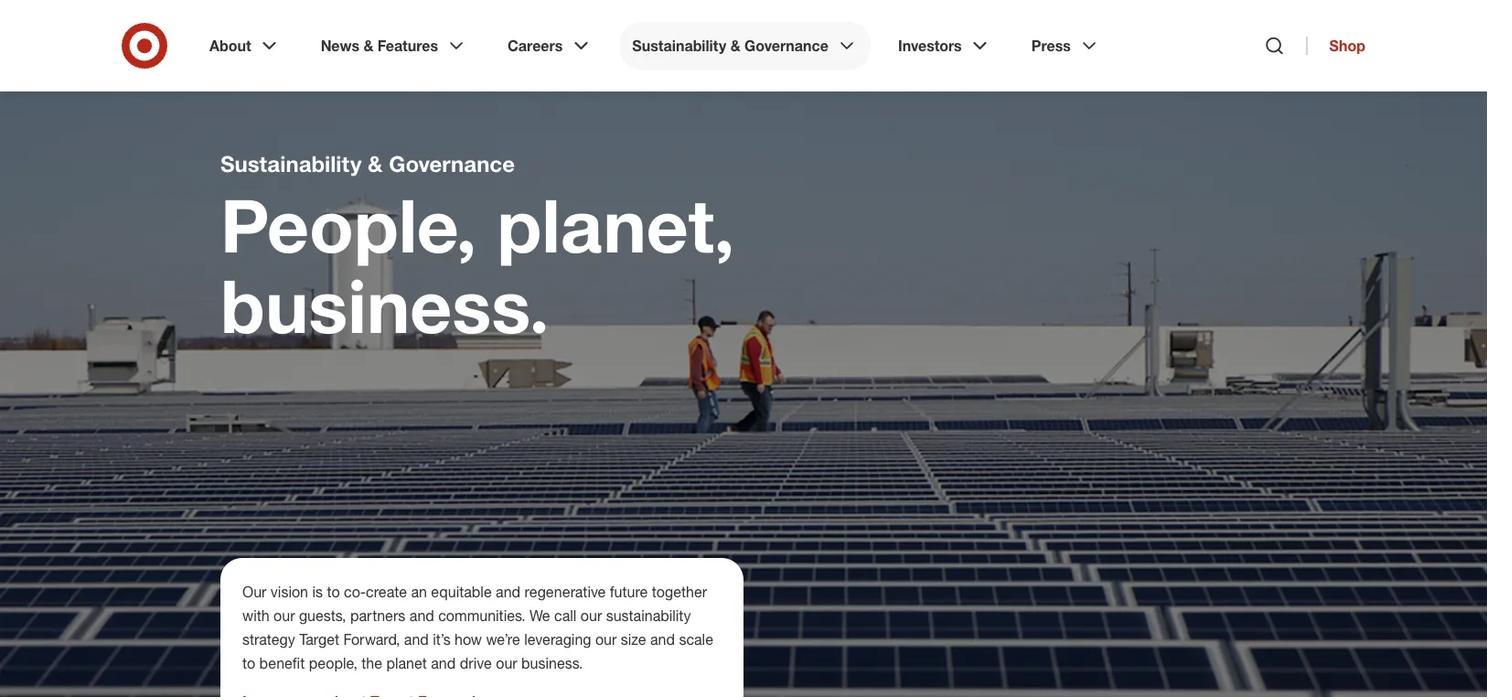 Task type: locate. For each thing, give the bounding box(es) containing it.
governance inside sustainability & governance people, planet, business.
[[389, 151, 515, 177]]

vision
[[271, 583, 308, 601]]

shop link
[[1307, 37, 1366, 55]]

0 horizontal spatial sustainability
[[220, 151, 362, 177]]

to
[[327, 583, 340, 601], [242, 654, 255, 672]]

and down an
[[410, 607, 434, 624]]

&
[[364, 37, 374, 54], [731, 37, 741, 54], [368, 151, 383, 177]]

call
[[555, 607, 577, 624]]

to down the strategy
[[242, 654, 255, 672]]

governance
[[745, 37, 829, 54], [389, 151, 515, 177]]

0 vertical spatial business.
[[220, 261, 550, 350]]

our
[[274, 607, 295, 624], [581, 607, 602, 624], [596, 630, 617, 648], [496, 654, 518, 672]]

our vision is to co-create an equitable and regenerative future together with our guests, partners and communities. we call our sustainability strategy target forward, and it's how we're leveraging our size and scale to benefit people, the planet and drive our business.
[[242, 583, 714, 672]]

1 horizontal spatial to
[[327, 583, 340, 601]]

communities.
[[438, 607, 526, 624]]

careers
[[508, 37, 563, 54]]

people,
[[309, 654, 358, 672]]

0 vertical spatial sustainability
[[633, 37, 727, 54]]

it's
[[433, 630, 451, 648]]

0 horizontal spatial governance
[[389, 151, 515, 177]]

0 vertical spatial to
[[327, 583, 340, 601]]

1 vertical spatial sustainability
[[220, 151, 362, 177]]

size
[[621, 630, 646, 648]]

our right call
[[581, 607, 602, 624]]

sustainability inside sustainability & governance people, planet, business.
[[220, 151, 362, 177]]

sustainability for sustainability & governance people, planet, business.
[[220, 151, 362, 177]]

& inside sustainability & governance people, planet, business.
[[368, 151, 383, 177]]

governance for sustainability & governance people, planet, business.
[[389, 151, 515, 177]]

1 horizontal spatial governance
[[745, 37, 829, 54]]

1 vertical spatial business.
[[522, 654, 583, 672]]

leveraging
[[524, 630, 591, 648]]

investors
[[898, 37, 962, 54]]

& for sustainability & governance
[[731, 37, 741, 54]]

0 horizontal spatial to
[[242, 654, 255, 672]]

about
[[210, 37, 251, 54]]

benefit
[[259, 654, 305, 672]]

1 horizontal spatial sustainability
[[633, 37, 727, 54]]

news & features
[[321, 37, 438, 54]]

1 vertical spatial governance
[[389, 151, 515, 177]]

and
[[496, 583, 521, 601], [410, 607, 434, 624], [404, 630, 429, 648], [651, 630, 675, 648], [431, 654, 456, 672]]

planet,
[[497, 180, 735, 269]]

0 vertical spatial governance
[[745, 37, 829, 54]]

sustainability & governance people, planet, business.
[[220, 151, 735, 350]]

an
[[411, 583, 427, 601]]

news
[[321, 37, 360, 54]]

we
[[530, 607, 550, 624]]

equitable
[[431, 583, 492, 601]]

people,
[[220, 180, 477, 269]]

our down vision
[[274, 607, 295, 624]]

future
[[610, 583, 648, 601]]

governance inside sustainability & governance link
[[745, 37, 829, 54]]

create
[[366, 583, 407, 601]]

we're
[[486, 630, 520, 648]]

sustainability
[[633, 37, 727, 54], [220, 151, 362, 177]]

to right is
[[327, 583, 340, 601]]

about link
[[197, 22, 293, 70]]

business.
[[220, 261, 550, 350], [522, 654, 583, 672]]



Task type: describe. For each thing, give the bounding box(es) containing it.
our left size
[[596, 630, 617, 648]]

press
[[1032, 37, 1071, 54]]

and down sustainability
[[651, 630, 675, 648]]

and down it's
[[431, 654, 456, 672]]

is
[[312, 583, 323, 601]]

guests,
[[299, 607, 346, 624]]

sustainability
[[606, 607, 691, 624]]

& for news & features
[[364, 37, 374, 54]]

investors link
[[886, 22, 1004, 70]]

sustainability for sustainability & governance
[[633, 37, 727, 54]]

co-
[[344, 583, 366, 601]]

careers link
[[495, 22, 605, 70]]

press link
[[1019, 22, 1113, 70]]

sustainability & governance link
[[620, 22, 871, 70]]

and left it's
[[404, 630, 429, 648]]

scale
[[679, 630, 714, 648]]

business. inside our vision is to co-create an equitable and regenerative future together with our guests, partners and communities. we call our sustainability strategy target forward, and it's how we're leveraging our size and scale to benefit people, the planet and drive our business.
[[522, 654, 583, 672]]

shop
[[1330, 37, 1366, 54]]

news & features link
[[308, 22, 480, 70]]

how
[[455, 630, 482, 648]]

sustainability & governance
[[633, 37, 829, 54]]

target
[[299, 630, 339, 648]]

planet
[[387, 654, 427, 672]]

features
[[378, 37, 438, 54]]

governance for sustainability & governance
[[745, 37, 829, 54]]

our down we're
[[496, 654, 518, 672]]

& for sustainability & governance people, planet, business.
[[368, 151, 383, 177]]

business. inside sustainability & governance people, planet, business.
[[220, 261, 550, 350]]

forward,
[[344, 630, 400, 648]]

partners
[[350, 607, 406, 624]]

the
[[362, 654, 382, 672]]

together
[[652, 583, 707, 601]]

strategy
[[242, 630, 295, 648]]

and up communities. at left bottom
[[496, 583, 521, 601]]

regenerative
[[525, 583, 606, 601]]

with
[[242, 607, 270, 624]]

1 vertical spatial to
[[242, 654, 255, 672]]

drive
[[460, 654, 492, 672]]

our
[[242, 583, 267, 601]]



Task type: vqa. For each thing, say whether or not it's contained in the screenshot.
Get the top stories from Target Corporate delivered straight to your inbox.
no



